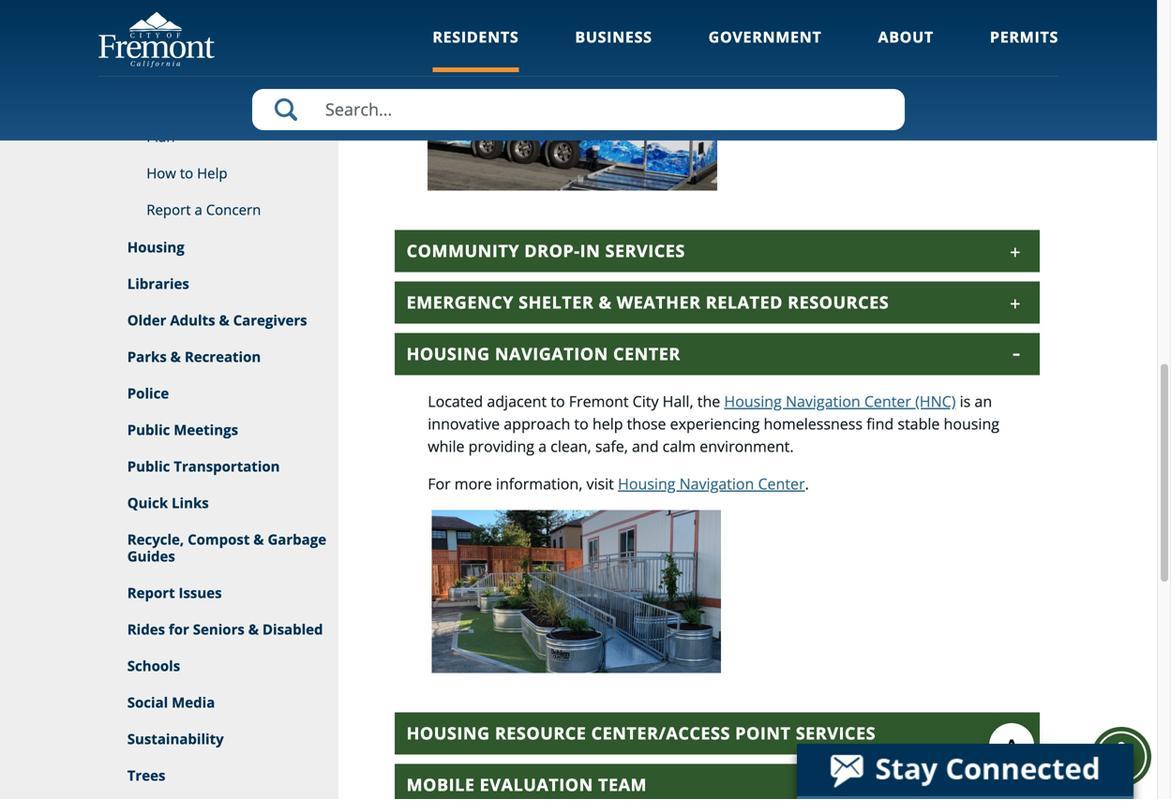 Task type: locate. For each thing, give the bounding box(es) containing it.
to up approach
[[551, 392, 565, 412]]

1 horizontal spatial to
[[551, 392, 565, 412]]

center/access
[[591, 723, 730, 746]]

providing
[[468, 437, 534, 457]]

0 horizontal spatial services
[[605, 240, 685, 263]]

public inside public meetings link
[[127, 421, 170, 440]]

services right point
[[796, 723, 876, 746]]

0 vertical spatial to
[[180, 164, 193, 183]]

older adults & caregivers
[[127, 311, 307, 330]]

public down police
[[127, 421, 170, 440]]

0 horizontal spatial navigation
[[495, 343, 608, 366]]

1 horizontal spatial center
[[758, 474, 805, 494]]

homelessness
[[146, 110, 241, 129]]

public for public meetings
[[127, 421, 170, 440]]

the
[[697, 392, 720, 412]]

rides
[[127, 620, 165, 639]]

public up quick
[[127, 457, 170, 476]]

housing inside housing link
[[127, 238, 184, 257]]

public inside public transportation link
[[127, 457, 170, 476]]

1 horizontal spatial navigation
[[679, 474, 754, 494]]

1 horizontal spatial services
[[796, 723, 876, 746]]

business
[[575, 27, 652, 47]]

(hnc)
[[915, 392, 956, 412]]

0 vertical spatial public
[[127, 421, 170, 440]]

services up 'emergency shelter & weather related resources' in the top of the page
[[605, 240, 685, 263]]

a
[[195, 200, 202, 219], [538, 437, 547, 457]]

center up city
[[613, 343, 681, 366]]

parks
[[127, 347, 167, 367]]

& right seniors
[[248, 620, 259, 639]]

homelessness response plan link
[[98, 102, 339, 156]]

photo of housing navigation center image
[[432, 511, 721, 674]]

safe,
[[595, 437, 628, 457]]

police link
[[98, 376, 339, 413]]

2 horizontal spatial navigation
[[786, 392, 860, 412]]

housing for housing resource center/access point services
[[407, 723, 490, 746]]

report down guides
[[127, 584, 175, 603]]

is an innovative approach to help those experiencing homelessness find stable housing while providing a clean, safe, and calm environment.
[[428, 392, 999, 457]]

housing down and
[[618, 474, 676, 494]]

report issues link
[[98, 576, 339, 612]]

recycle, compost & garbage guides link
[[98, 522, 339, 576]]

2 horizontal spatial to
[[574, 414, 589, 434]]

located
[[428, 392, 483, 412]]

older
[[127, 311, 166, 330]]

trees link
[[98, 759, 339, 795]]

&
[[599, 291, 612, 314], [219, 311, 229, 330], [170, 347, 181, 367], [248, 620, 259, 639]]

2 vertical spatial navigation
[[679, 474, 754, 494]]

adults
[[170, 311, 215, 330]]

1 public from the top
[[127, 421, 170, 440]]

rides for seniors & disabled link
[[98, 612, 339, 649]]

housing up libraries
[[127, 238, 184, 257]]

0 horizontal spatial a
[[195, 200, 202, 219]]

navigation down shelter at top
[[495, 343, 608, 366]]

housing navigation center (hnc) link
[[724, 392, 956, 412]]

1 vertical spatial services
[[796, 723, 876, 746]]

center down environment. on the right of the page
[[758, 474, 805, 494]]

1 vertical spatial a
[[538, 437, 547, 457]]

1 vertical spatial center
[[864, 392, 911, 412]]

homelessness response plan
[[146, 110, 308, 146]]

parks & recreation
[[127, 347, 261, 367]]

housing for housing navigation center
[[407, 343, 490, 366]]

garbage
[[268, 530, 326, 549]]

1 vertical spatial report
[[127, 584, 175, 603]]

located adjacent to fremont city hall, the housing navigation center (hnc)
[[428, 392, 956, 412]]

permits
[[990, 27, 1059, 47]]

a left 'concern'
[[195, 200, 202, 219]]

to right how
[[180, 164, 193, 183]]

meetings
[[174, 421, 238, 440]]

stay connected image
[[797, 745, 1132, 797]]

how to help link
[[98, 156, 339, 192]]

services
[[605, 240, 685, 263], [796, 723, 876, 746]]

housing up located
[[407, 343, 490, 366]]

public meetings
[[127, 421, 238, 440]]

response
[[245, 110, 308, 129]]

point
[[735, 723, 791, 746]]

housing link
[[98, 229, 339, 266]]

& right parks
[[170, 347, 181, 367]]

report down how
[[146, 200, 191, 219]]

to up clean,
[[574, 414, 589, 434]]

related
[[706, 291, 783, 314]]

media
[[172, 693, 215, 713]]

approach
[[504, 414, 570, 434]]

housing resource center/access point services
[[407, 723, 876, 746]]

navigation up homelessness
[[786, 392, 860, 412]]

libraries
[[127, 274, 189, 293]]

public transportation
[[127, 457, 280, 476]]

1 vertical spatial navigation
[[786, 392, 860, 412]]

sustainability
[[127, 730, 224, 749]]

social media link
[[98, 685, 339, 722]]

& right adults
[[219, 311, 229, 330]]

clean,
[[551, 437, 591, 457]]

while
[[428, 437, 465, 457]]

report for report issues
[[127, 584, 175, 603]]

team
[[598, 774, 647, 797]]

help
[[197, 164, 227, 183]]

parks & recreation link
[[98, 339, 339, 376]]

drop-
[[524, 240, 580, 263]]

0 vertical spatial navigation
[[495, 343, 608, 366]]

a down approach
[[538, 437, 547, 457]]

1 horizontal spatial a
[[538, 437, 547, 457]]

recreation
[[185, 347, 261, 367]]

2 vertical spatial to
[[574, 414, 589, 434]]

0 vertical spatial center
[[613, 343, 681, 366]]

police
[[127, 384, 169, 403]]

0 horizontal spatial to
[[180, 164, 193, 183]]

1 vertical spatial to
[[551, 392, 565, 412]]

compost &
[[188, 530, 264, 549]]

navigation down environment. on the right of the page
[[679, 474, 754, 494]]

trees
[[127, 767, 165, 786]]

mobile
[[407, 774, 475, 797]]

for more information, visit housing navigation center .
[[428, 474, 809, 494]]

report
[[146, 200, 191, 219], [127, 584, 175, 603]]

libraries link
[[98, 266, 339, 303]]

0 vertical spatial report
[[146, 200, 191, 219]]

housing navigation center link
[[618, 474, 805, 494]]

center up find
[[864, 392, 911, 412]]

residents
[[433, 27, 519, 47]]

hall,
[[663, 392, 693, 412]]

2 public from the top
[[127, 457, 170, 476]]

1 vertical spatial public
[[127, 457, 170, 476]]

housing up mobile
[[407, 723, 490, 746]]



Task type: vqa. For each thing, say whether or not it's contained in the screenshot.
HOMELESSNESS RESPONSE PLAN at the top left of page
yes



Task type: describe. For each thing, give the bounding box(es) containing it.
report a concern link
[[98, 192, 339, 229]]

community
[[407, 240, 520, 263]]

shelter
[[519, 291, 594, 314]]

to inside how to help link
[[180, 164, 193, 183]]

social
[[127, 693, 168, 713]]

0 horizontal spatial center
[[613, 343, 681, 366]]

housing
[[944, 414, 999, 434]]

quick links
[[127, 494, 209, 513]]

caregivers
[[233, 311, 307, 330]]

and
[[632, 437, 659, 457]]

schools
[[127, 657, 180, 676]]

an
[[975, 392, 992, 412]]

emergency shelter & weather related resources
[[407, 291, 889, 314]]

photo of cleanstart unit image
[[428, 28, 717, 191]]

government
[[709, 27, 822, 47]]

innovative
[[428, 414, 500, 434]]

experiencing
[[670, 414, 760, 434]]

report a concern
[[146, 200, 261, 219]]

quick
[[127, 494, 168, 513]]

environment.
[[700, 437, 794, 457]]

community drop-in services
[[407, 240, 685, 263]]

housing right the
[[724, 392, 782, 412]]

recycle,
[[127, 530, 184, 549]]

city
[[633, 392, 659, 412]]

report for report a concern
[[146, 200, 191, 219]]

mobile evaluation team
[[407, 774, 647, 797]]

.
[[805, 474, 809, 494]]

sustainability link
[[98, 722, 339, 759]]

2 vertical spatial center
[[758, 474, 805, 494]]

stable
[[898, 414, 940, 434]]

permits link
[[990, 27, 1059, 72]]

public transportation link
[[98, 449, 339, 486]]

fremont
[[569, 392, 629, 412]]

is
[[960, 392, 971, 412]]

Search text field
[[252, 89, 905, 130]]

a inside is an innovative approach to help those experiencing homelessness find stable housing while providing a clean, safe, and calm environment.
[[538, 437, 547, 457]]

public meetings link
[[98, 413, 339, 449]]

disabled
[[262, 620, 323, 639]]

older adults & caregivers link
[[98, 303, 339, 339]]

residents link
[[433, 27, 519, 72]]

resources
[[788, 291, 889, 314]]

housing navigation center
[[407, 343, 681, 366]]

transportation
[[174, 457, 280, 476]]

find
[[867, 414, 894, 434]]

to inside is an innovative approach to help those experiencing homelessness find stable housing while providing a clean, safe, and calm environment.
[[574, 414, 589, 434]]

0 vertical spatial services
[[605, 240, 685, 263]]

evaluation
[[480, 774, 593, 797]]

how to help
[[146, 164, 227, 183]]

social media
[[127, 693, 215, 713]]

public for public transportation
[[127, 457, 170, 476]]

more
[[455, 474, 492, 494]]

in
[[580, 240, 600, 263]]

& right shelter at top
[[599, 291, 612, 314]]

information,
[[496, 474, 583, 494]]

adjacent
[[487, 392, 547, 412]]

rides for seniors & disabled
[[127, 620, 323, 639]]

calm
[[663, 437, 696, 457]]

homelessness
[[764, 414, 863, 434]]

concern
[[206, 200, 261, 219]]

2 horizontal spatial center
[[864, 392, 911, 412]]

business link
[[575, 27, 652, 72]]

housing for housing
[[127, 238, 184, 257]]

report issues
[[127, 584, 222, 603]]

visit
[[586, 474, 614, 494]]

weather
[[617, 291, 701, 314]]

those
[[627, 414, 666, 434]]

about link
[[878, 27, 934, 72]]

seniors
[[193, 620, 245, 639]]

issues
[[179, 584, 222, 603]]

for
[[428, 474, 451, 494]]

for
[[169, 620, 189, 639]]

links
[[172, 494, 209, 513]]

recycle, compost & garbage guides
[[127, 530, 326, 566]]

resource
[[495, 723, 586, 746]]

schools link
[[98, 649, 339, 685]]

0 vertical spatial a
[[195, 200, 202, 219]]

quick links link
[[98, 486, 339, 522]]

emergency
[[407, 291, 514, 314]]



